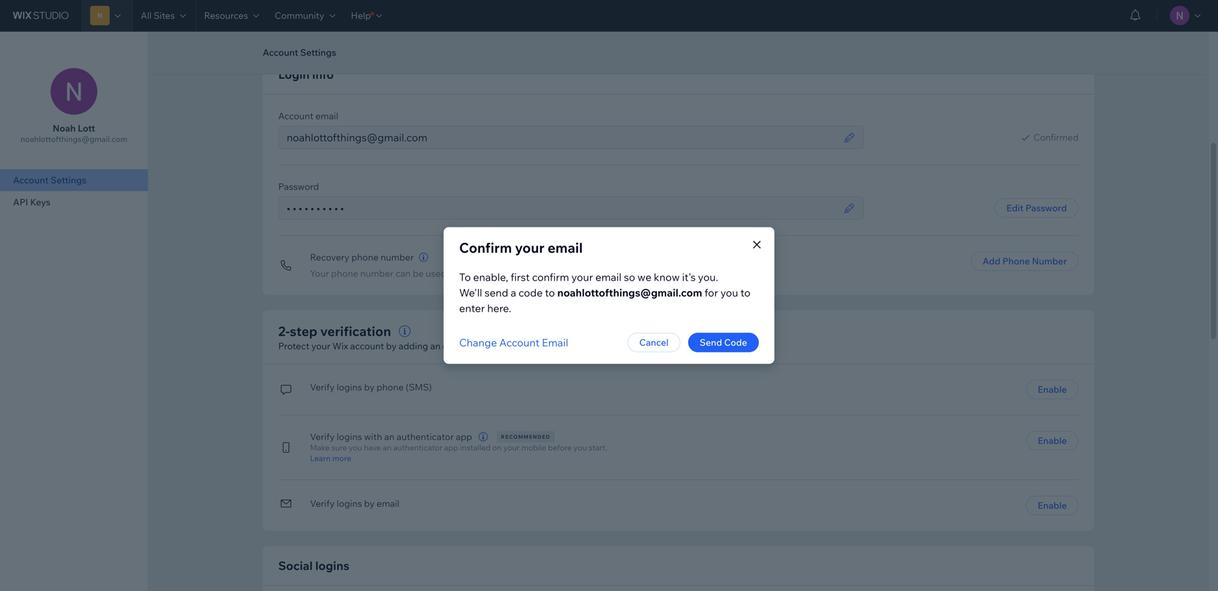 Task type: vqa. For each thing, say whether or not it's contained in the screenshot.
marketing to the top
no



Task type: locate. For each thing, give the bounding box(es) containing it.
0 vertical spatial authenticator
[[397, 431, 454, 443]]

enable for verify logins by phone (sms)
[[1038, 384, 1067, 395]]

2 vertical spatial verify
[[310, 498, 335, 510]]

help
[[351, 10, 371, 21]]

1 vertical spatial enable
[[1038, 435, 1067, 447]]

phone left (sms)
[[377, 382, 404, 393]]

login
[[278, 67, 310, 82]]

(sms)
[[406, 382, 432, 393]]

0 horizontal spatial settings
[[51, 174, 87, 186]]

0 vertical spatial wix
[[514, 268, 530, 279]]

1 vertical spatial noahlottofthings@gmail.com
[[557, 286, 702, 299]]

3 verify from the top
[[310, 498, 335, 510]]

0 vertical spatial account settings
[[263, 47, 336, 58]]

edit
[[1007, 202, 1024, 214]]

noahlottofthings@gmail.com down the noah
[[21, 134, 127, 144]]

account settings inside button
[[263, 47, 336, 58]]

verify up make
[[310, 431, 335, 443]]

authenticator
[[397, 431, 454, 443], [393, 443, 442, 453]]

account
[[263, 47, 298, 58], [278, 110, 313, 122], [13, 174, 49, 186], [499, 336, 540, 349]]

2 vertical spatial by
[[364, 498, 375, 510]]

lott
[[78, 123, 95, 134]]

add phone number button
[[971, 252, 1079, 271]]

password inside button
[[1026, 202, 1067, 214]]

1 enable from the top
[[1038, 384, 1067, 395]]

phone down the recovery
[[331, 268, 358, 279]]

account settings for account settings button
[[263, 47, 336, 58]]

extra
[[443, 341, 464, 352]]

enable button
[[1026, 380, 1079, 400], [1026, 431, 1079, 451], [1026, 496, 1079, 516]]

1 horizontal spatial to
[[545, 286, 555, 299]]

0 horizontal spatial wix
[[332, 341, 348, 352]]

to inside to enable, first confirm your email so we know it's you. we'll send a code to
[[545, 286, 555, 299]]

wix
[[514, 268, 530, 279], [332, 341, 348, 352]]

account settings up login
[[263, 47, 336, 58]]

0 vertical spatial noahlottofthings@gmail.com
[[21, 134, 127, 144]]

1 vertical spatial password
[[1026, 202, 1067, 214]]

you.
[[698, 271, 718, 284]]

with right in
[[602, 341, 620, 352]]

number up can
[[381, 252, 414, 263]]

phone right the recovery
[[351, 252, 379, 263]]

first
[[511, 271, 530, 284]]

0 vertical spatial app
[[456, 431, 472, 443]]

by down account
[[364, 382, 375, 393]]

social logins
[[278, 559, 349, 573]]

logins up sure
[[337, 431, 362, 443]]

of
[[488, 341, 497, 352]]

enable for verify logins by email
[[1038, 500, 1067, 511]]

by
[[386, 341, 397, 352], [364, 382, 375, 393], [364, 498, 375, 510]]

1 vertical spatial number
[[360, 268, 394, 279]]

email down have
[[377, 498, 399, 510]]

0 vertical spatial phone
[[351, 252, 379, 263]]

for you to enter here.
[[459, 286, 751, 315]]

authenticator down "verify logins with an authenticator app" at the left of the page
[[393, 443, 442, 453]]

to left "to"
[[449, 268, 457, 279]]

wix down 2-step verification
[[332, 341, 348, 352]]

settings for account settings button
[[300, 47, 336, 58]]

your right confirm at the top left
[[572, 271, 593, 284]]

authenticator up make sure you have an authenticator app installed on your mobile before you start. learn more
[[397, 431, 454, 443]]

code
[[724, 337, 747, 348]]

api keys link
[[0, 191, 148, 213]]

1 vertical spatial account settings
[[13, 174, 87, 186]]

a
[[511, 286, 516, 299]]

verify for verify logins by email
[[310, 498, 335, 510]]

number
[[381, 252, 414, 263], [360, 268, 394, 279]]

to inside the for you to enter here.
[[741, 286, 751, 299]]

app up installed
[[456, 431, 472, 443]]

1 vertical spatial settings
[[51, 174, 87, 186]]

None text field
[[283, 197, 840, 219]]

1 enable button from the top
[[1026, 380, 1079, 400]]

verify down learn
[[310, 498, 335, 510]]

mobile
[[521, 443, 546, 453]]

sure
[[331, 443, 347, 453]]

2 vertical spatial enable
[[1038, 500, 1067, 511]]

by down have
[[364, 498, 375, 510]]

1 horizontal spatial settings
[[300, 47, 336, 58]]

noahlottofthings@gmail.com
[[21, 134, 127, 144], [557, 286, 702, 299]]

with
[[602, 341, 620, 352], [364, 431, 382, 443]]

settings
[[300, 47, 336, 58], [51, 174, 87, 186]]

settings inside button
[[300, 47, 336, 58]]

settings up api keys link
[[51, 174, 87, 186]]

settings up info
[[300, 47, 336, 58]]

by left adding
[[386, 341, 397, 352]]

1 horizontal spatial with
[[602, 341, 620, 352]]

verify logins by email
[[310, 498, 399, 510]]

0 vertical spatial enable button
[[1026, 380, 1079, 400]]

number down recovery phone number
[[360, 268, 394, 279]]

and
[[660, 341, 676, 352]]

1 horizontal spatial account settings
[[263, 47, 336, 58]]

to down confirm at the top left
[[545, 286, 555, 299]]

email
[[542, 336, 568, 349]]

logins
[[337, 382, 362, 393], [337, 431, 362, 443], [337, 498, 362, 510], [315, 559, 349, 573]]

layer
[[466, 341, 486, 352]]

be
[[413, 268, 424, 279]]

0 horizontal spatial noahlottofthings@gmail.com
[[21, 134, 127, 144]]

you
[[721, 286, 738, 299], [560, 341, 575, 352], [349, 443, 362, 453], [574, 443, 587, 453]]

more
[[332, 454, 351, 463]]

keys
[[30, 197, 50, 208]]

account settings up keys
[[13, 174, 87, 186]]

logins for verify logins with an authenticator app
[[337, 431, 362, 443]]

1 horizontal spatial wix
[[514, 268, 530, 279]]

with up have
[[364, 431, 382, 443]]

verify down 2-step verification
[[310, 382, 335, 393]]

2 verify from the top
[[310, 431, 335, 443]]

3 enable button from the top
[[1026, 496, 1079, 516]]

know
[[654, 271, 680, 284]]

your right on
[[503, 443, 520, 453]]

0 vertical spatial with
[[602, 341, 620, 352]]

to right for
[[741, 286, 751, 299]]

send
[[485, 286, 508, 299]]

password.
[[678, 341, 721, 352]]

recovery phone number
[[310, 252, 414, 263]]

your up the first
[[515, 239, 545, 257]]

logins down more
[[337, 498, 362, 510]]

0 horizontal spatial account settings
[[13, 174, 87, 186]]

0 vertical spatial enable
[[1038, 384, 1067, 395]]

verify
[[310, 382, 335, 393], [310, 431, 335, 443], [310, 498, 335, 510]]

0 vertical spatial settings
[[300, 47, 336, 58]]

all sites
[[141, 10, 175, 21]]

for
[[705, 286, 718, 299]]

0 horizontal spatial password
[[278, 181, 319, 192]]

0 vertical spatial by
[[386, 341, 397, 352]]

noah lott noahlottofthings@gmail.com
[[21, 123, 127, 144]]

settings inside sidebar element
[[51, 174, 87, 186]]

password
[[278, 181, 319, 192], [1026, 202, 1067, 214]]

2 horizontal spatial to
[[741, 286, 751, 299]]

on
[[492, 443, 502, 453]]

an left the extra
[[430, 341, 441, 352]]

1 horizontal spatial password
[[1026, 202, 1067, 214]]

by for email
[[364, 498, 375, 510]]

to enable, first confirm your email so we know it's you. we'll send a code to
[[459, 271, 718, 299]]

email left "so"
[[595, 271, 622, 284]]

logins right social
[[315, 559, 349, 573]]

1 vertical spatial app
[[444, 443, 458, 453]]

your up send
[[493, 268, 512, 279]]

noahlottofthings@gmail.com down "so"
[[557, 286, 702, 299]]

log
[[577, 341, 591, 352]]

phone
[[351, 252, 379, 263], [331, 268, 358, 279], [377, 382, 404, 393]]

wix up a on the left of the page
[[514, 268, 530, 279]]

enable button for verify logins by phone (sms)
[[1026, 380, 1079, 400]]

app left installed
[[444, 443, 458, 453]]

email left and
[[635, 341, 658, 352]]

0 vertical spatial verify
[[310, 382, 335, 393]]

learn
[[310, 454, 331, 463]]

email down info
[[315, 110, 338, 122]]

2 enable from the top
[[1038, 435, 1067, 447]]

an left cancel
[[622, 341, 633, 352]]

you right sure
[[349, 443, 362, 453]]

2 vertical spatial enable button
[[1026, 496, 1079, 516]]

logins for social logins
[[315, 559, 349, 573]]

3 enable from the top
[[1038, 500, 1067, 511]]

so
[[624, 271, 635, 284]]

account email
[[278, 110, 338, 122]]

account settings link
[[0, 169, 148, 191]]

recover
[[459, 268, 491, 279]]

1 vertical spatial verify
[[310, 431, 335, 443]]

account settings inside sidebar element
[[13, 174, 87, 186]]

an
[[430, 341, 441, 352], [622, 341, 633, 352], [384, 431, 395, 443], [383, 443, 392, 453]]

1 vertical spatial by
[[364, 382, 375, 393]]

0 horizontal spatial to
[[449, 268, 457, 279]]

1 vertical spatial phone
[[331, 268, 358, 279]]

send code button
[[688, 333, 759, 353]]

change account email
[[459, 336, 568, 349]]

by for phone
[[364, 382, 375, 393]]

1 vertical spatial with
[[364, 431, 382, 443]]

1 vertical spatial authenticator
[[393, 443, 442, 453]]

your
[[515, 239, 545, 257], [493, 268, 512, 279], [572, 271, 593, 284], [311, 341, 330, 352], [503, 443, 520, 453]]

noahlottofthings@gmail.com inside sidebar element
[[21, 134, 127, 144]]

1 vertical spatial enable button
[[1026, 431, 1079, 451]]

you right for
[[721, 286, 738, 299]]

logins for verify logins by phone (sms)
[[337, 382, 362, 393]]

0 vertical spatial number
[[381, 252, 414, 263]]

number for recovery
[[381, 252, 414, 263]]

recovery
[[310, 252, 349, 263]]

enable
[[1038, 384, 1067, 395], [1038, 435, 1067, 447], [1038, 500, 1067, 511]]

verify for verify logins by phone (sms)
[[310, 382, 335, 393]]

email up account.
[[548, 239, 583, 257]]

0 vertical spatial password
[[278, 181, 319, 192]]

logins down account
[[337, 382, 362, 393]]

step
[[290, 323, 317, 340]]

an down "verify logins with an authenticator app" at the left of the page
[[383, 443, 392, 453]]

2-
[[278, 323, 290, 340]]

1 verify from the top
[[310, 382, 335, 393]]



Task type: describe. For each thing, give the bounding box(es) containing it.
login info
[[278, 67, 334, 82]]

change
[[459, 336, 497, 349]]

authenticator inside make sure you have an authenticator app installed on your mobile before you start. learn more
[[393, 443, 442, 453]]

learn more link
[[310, 453, 607, 464]]

logins for verify logins by email
[[337, 498, 362, 510]]

verify for verify logins with an authenticator app
[[310, 431, 335, 443]]

account.
[[532, 268, 568, 279]]

verify logins with an authenticator app
[[310, 431, 472, 443]]

add
[[983, 256, 1001, 267]]

cancel
[[639, 337, 669, 348]]

your
[[310, 268, 329, 279]]

social
[[278, 559, 313, 573]]

confirm
[[459, 239, 512, 257]]

used
[[426, 268, 446, 279]]

number for your
[[360, 268, 394, 279]]

enable,
[[473, 271, 508, 284]]

1 horizontal spatial noahlottofthings@gmail.com
[[557, 286, 702, 299]]

recommended
[[501, 434, 551, 440]]

edit password
[[1007, 202, 1067, 214]]

n
[[97, 11, 102, 19]]

confirmed
[[1034, 132, 1079, 143]]

you left start.
[[574, 443, 587, 453]]

all
[[141, 10, 152, 21]]

2-step verification
[[278, 323, 391, 340]]

send code
[[700, 337, 747, 348]]

sites
[[154, 10, 175, 21]]

Email address text field
[[283, 126, 840, 149]]

security
[[499, 341, 533, 352]]

before
[[548, 443, 572, 453]]

2 enable button from the top
[[1026, 431, 1079, 451]]

change account email button
[[459, 335, 568, 351]]

account inside sidebar element
[[13, 174, 49, 186]]

noah
[[53, 123, 76, 134]]

protect your wix account by adding an extra layer of security when you log in with an email and password.
[[278, 341, 721, 352]]

confirm your email
[[459, 239, 583, 257]]

email inside to enable, first confirm your email so we know it's you. we'll send a code to
[[595, 271, 622, 284]]

to
[[459, 271, 471, 284]]

add phone number
[[983, 256, 1067, 267]]

installed
[[460, 443, 491, 453]]

enable button for verify logins by email
[[1026, 496, 1079, 516]]

info
[[312, 67, 334, 82]]

number
[[1032, 256, 1067, 267]]

we'll
[[459, 286, 482, 299]]

protect
[[278, 341, 309, 352]]

enter
[[459, 302, 485, 315]]

edit password button
[[995, 198, 1079, 218]]

help button
[[343, 0, 390, 31]]

verification
[[320, 323, 391, 340]]

when
[[535, 341, 558, 352]]

account
[[350, 341, 384, 352]]

your inside to enable, first confirm your email so we know it's you. we'll send a code to
[[572, 271, 593, 284]]

settings for account settings link
[[51, 174, 87, 186]]

make
[[310, 443, 330, 453]]

send
[[700, 337, 722, 348]]

it's
[[682, 271, 696, 284]]

you left log
[[560, 341, 575, 352]]

api
[[13, 197, 28, 208]]

community
[[275, 10, 324, 21]]

have
[[364, 443, 381, 453]]

phone for recovery
[[351, 252, 379, 263]]

an down verify logins by phone (sms)
[[384, 431, 395, 443]]

confirm
[[532, 271, 569, 284]]

in
[[593, 341, 600, 352]]

1 vertical spatial wix
[[332, 341, 348, 352]]

n button
[[82, 0, 132, 31]]

an inside make sure you have an authenticator app installed on your mobile before you start. learn more
[[383, 443, 392, 453]]

sidebar element
[[0, 31, 149, 592]]

adding
[[399, 341, 428, 352]]

app inside make sure you have an authenticator app installed on your mobile before you start. learn more
[[444, 443, 458, 453]]

your phone number can be used to recover your wix account.
[[310, 268, 568, 279]]

code
[[519, 286, 543, 299]]

cancel button
[[628, 333, 680, 353]]

phone for your
[[331, 268, 358, 279]]

here.
[[487, 302, 511, 315]]

0 horizontal spatial with
[[364, 431, 382, 443]]

make sure you have an authenticator app installed on your mobile before you start. learn more
[[310, 443, 607, 463]]

account settings for account settings link
[[13, 174, 87, 186]]

your inside make sure you have an authenticator app installed on your mobile before you start. learn more
[[503, 443, 520, 453]]

resources
[[204, 10, 248, 21]]

we
[[638, 271, 652, 284]]

phone
[[1003, 256, 1030, 267]]

2 vertical spatial phone
[[377, 382, 404, 393]]

can
[[396, 268, 411, 279]]

you inside the for you to enter here.
[[721, 286, 738, 299]]

api keys
[[13, 197, 50, 208]]

your down 2-step verification
[[311, 341, 330, 352]]

verify logins by phone (sms)
[[310, 382, 432, 393]]



